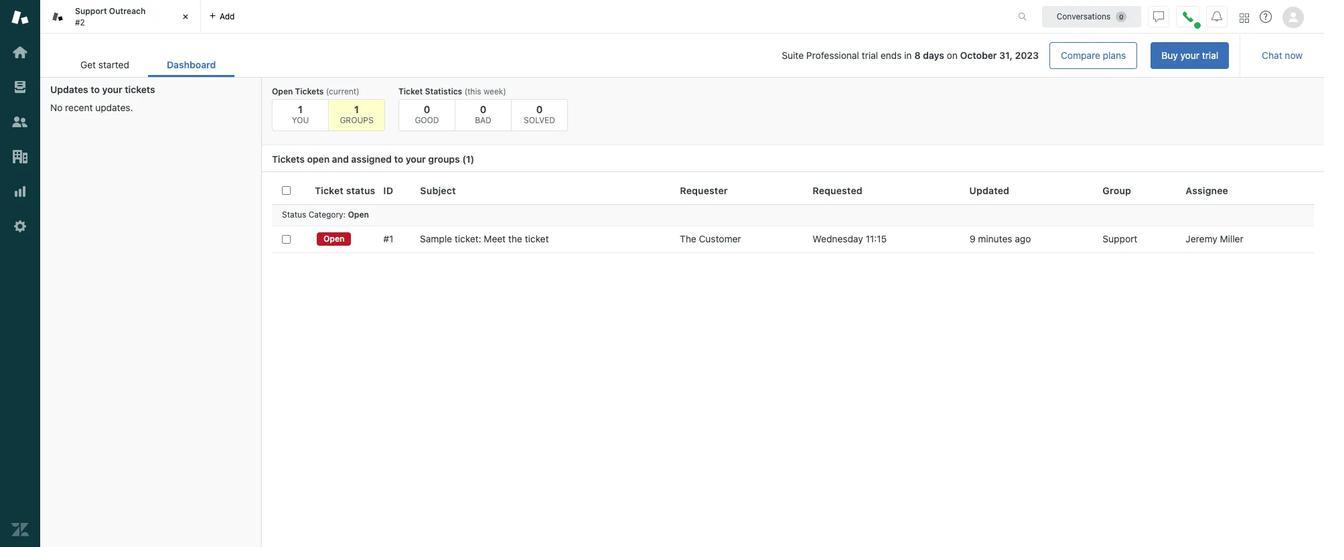 Task type: vqa. For each thing, say whether or not it's contained in the screenshot.
'Updated'
yes



Task type: describe. For each thing, give the bounding box(es) containing it.
updates
[[50, 84, 88, 95]]

0 solved
[[524, 103, 556, 125]]

ago
[[1016, 233, 1032, 245]]

trial for your
[[1203, 50, 1219, 61]]

your inside button
[[1181, 50, 1200, 61]]

your inside updates to your tickets no recent updates.
[[102, 84, 122, 95]]

week)
[[484, 86, 507, 97]]

8
[[915, 50, 921, 61]]

open tickets (current)
[[272, 86, 360, 97]]

1 for 1 groups
[[354, 103, 359, 115]]

requester
[[681, 185, 728, 196]]

zendesk products image
[[1241, 13, 1250, 22]]

buy
[[1162, 50, 1179, 61]]

conversations
[[1057, 11, 1111, 21]]

)
[[471, 153, 475, 165]]

tabs tab list
[[40, 0, 1005, 34]]

ends
[[881, 50, 902, 61]]

conversations button
[[1043, 6, 1142, 27]]

bad
[[475, 115, 492, 125]]

1 vertical spatial tickets
[[272, 153, 305, 165]]

1 horizontal spatial to
[[394, 153, 404, 165]]

updates.
[[95, 102, 133, 113]]

recent
[[65, 102, 93, 113]]

requested
[[813, 185, 863, 196]]

customer
[[699, 233, 742, 245]]

11:15
[[866, 233, 887, 245]]

admin image
[[11, 218, 29, 235]]

tab list containing get started
[[62, 52, 235, 77]]

add button
[[201, 0, 243, 33]]

#2
[[75, 17, 85, 27]]

started
[[98, 59, 129, 70]]

(current)
[[326, 86, 360, 97]]

compare plans
[[1062, 50, 1127, 61]]

status category : open
[[282, 210, 369, 220]]

compare plans button
[[1050, 42, 1138, 69]]

tickets open and assigned to your groups ( 1 )
[[272, 153, 475, 165]]

main element
[[0, 0, 40, 548]]

button displays agent's chat status as invisible. image
[[1154, 11, 1165, 22]]

the customer
[[680, 233, 742, 245]]

dashboard
[[167, 59, 216, 70]]

now
[[1286, 50, 1304, 61]]

solved
[[524, 115, 556, 125]]

wednesday 11:15
[[813, 233, 887, 245]]

jeremy miller
[[1186, 233, 1244, 245]]

get started
[[80, 59, 129, 70]]

you
[[292, 115, 309, 125]]

ticket statistics (this week)
[[399, 86, 507, 97]]

notifications image
[[1212, 11, 1223, 22]]

chat now
[[1263, 50, 1304, 61]]

wednesday
[[813, 233, 864, 245]]

get help image
[[1261, 11, 1273, 23]]

9 minutes ago
[[970, 233, 1032, 245]]

on
[[947, 50, 958, 61]]

suite professional trial ends in 8 days on october 31, 2023
[[782, 50, 1039, 61]]

1 groups
[[340, 103, 374, 125]]

reporting image
[[11, 183, 29, 200]]

good
[[415, 115, 439, 125]]

october
[[961, 50, 998, 61]]

assigned
[[351, 153, 392, 165]]

meet
[[484, 233, 506, 245]]

(
[[463, 153, 466, 165]]

tickets
[[125, 84, 155, 95]]

1 vertical spatial open
[[348, 210, 369, 220]]

0 bad
[[475, 103, 492, 125]]

plans
[[1104, 50, 1127, 61]]

groups
[[429, 153, 460, 165]]

close image
[[179, 10, 192, 23]]

statistics
[[425, 86, 463, 97]]



Task type: locate. For each thing, give the bounding box(es) containing it.
0 for 0 bad
[[480, 103, 487, 115]]

(this
[[465, 86, 482, 97]]

1 horizontal spatial trial
[[1203, 50, 1219, 61]]

1 vertical spatial support
[[1103, 233, 1138, 245]]

0 horizontal spatial 0
[[424, 103, 430, 115]]

to inside updates to your tickets no recent updates.
[[91, 84, 100, 95]]

compare
[[1062, 50, 1101, 61]]

1 horizontal spatial 0
[[480, 103, 487, 115]]

1 down (current)
[[354, 103, 359, 115]]

status
[[282, 210, 306, 220]]

support down group
[[1103, 233, 1138, 245]]

2 0 from the left
[[480, 103, 487, 115]]

your
[[1181, 50, 1200, 61], [102, 84, 122, 95], [406, 153, 426, 165]]

tab list
[[62, 52, 235, 77]]

0 vertical spatial your
[[1181, 50, 1200, 61]]

trial left the ends at the right top of page
[[862, 50, 879, 61]]

tab containing support outreach
[[40, 0, 201, 34]]

open right ":"
[[348, 210, 369, 220]]

0 horizontal spatial ticket
[[315, 185, 344, 196]]

buy your trial button
[[1152, 42, 1230, 69]]

category
[[309, 210, 343, 220]]

0 horizontal spatial trial
[[862, 50, 879, 61]]

days
[[924, 50, 945, 61]]

2 horizontal spatial 0
[[537, 103, 543, 115]]

ticket up 0 good
[[399, 86, 423, 97]]

support for support
[[1103, 233, 1138, 245]]

2 vertical spatial open
[[324, 234, 345, 244]]

groups
[[340, 115, 374, 125]]

1 horizontal spatial open
[[324, 234, 345, 244]]

1 horizontal spatial support
[[1103, 233, 1138, 245]]

9
[[970, 233, 976, 245]]

get started image
[[11, 44, 29, 61]]

group
[[1103, 185, 1132, 196]]

0 vertical spatial open
[[272, 86, 293, 97]]

grid containing ticket status
[[262, 178, 1325, 548]]

support up #2
[[75, 6, 107, 16]]

updated
[[970, 185, 1010, 196]]

status
[[346, 185, 376, 196]]

updates to your tickets no recent updates.
[[50, 84, 155, 113]]

2 trial from the left
[[1203, 50, 1219, 61]]

open
[[307, 153, 330, 165]]

tickets
[[295, 86, 324, 97], [272, 153, 305, 165]]

ticket up category
[[315, 185, 344, 196]]

3 0 from the left
[[537, 103, 543, 115]]

2023
[[1016, 50, 1039, 61]]

open
[[272, 86, 293, 97], [348, 210, 369, 220], [324, 234, 345, 244]]

organizations image
[[11, 148, 29, 166]]

outreach
[[109, 6, 146, 16]]

0 inside 0 bad
[[480, 103, 487, 115]]

1 you
[[292, 103, 309, 125]]

customers image
[[11, 113, 29, 131]]

0 good
[[415, 103, 439, 125]]

professional
[[807, 50, 860, 61]]

in
[[905, 50, 912, 61]]

1 trial from the left
[[862, 50, 879, 61]]

zendesk image
[[11, 521, 29, 539]]

ticket for ticket statistics (this week)
[[399, 86, 423, 97]]

views image
[[11, 78, 29, 96]]

support for support outreach #2
[[75, 6, 107, 16]]

0 inside 0 good
[[424, 103, 430, 115]]

open for open
[[324, 234, 345, 244]]

and
[[332, 153, 349, 165]]

0 inside '0 solved'
[[537, 103, 543, 115]]

1 inside the 1 you
[[298, 103, 303, 115]]

0 vertical spatial ticket
[[399, 86, 423, 97]]

tickets left open
[[272, 153, 305, 165]]

open up the 1 you
[[272, 86, 293, 97]]

get
[[80, 59, 96, 70]]

:
[[343, 210, 346, 220]]

1 inside 1 groups
[[354, 103, 359, 115]]

no
[[50, 102, 63, 113]]

trial down notifications icon
[[1203, 50, 1219, 61]]

support inside support outreach #2
[[75, 6, 107, 16]]

31,
[[1000, 50, 1013, 61]]

Select All Tickets checkbox
[[282, 186, 291, 195]]

miller
[[1221, 233, 1244, 245]]

ticket status
[[315, 185, 376, 196]]

sample
[[420, 233, 452, 245]]

1 0 from the left
[[424, 103, 430, 115]]

assignee
[[1187, 185, 1229, 196]]

1 horizontal spatial ticket
[[399, 86, 423, 97]]

trial
[[862, 50, 879, 61], [1203, 50, 1219, 61]]

1 vertical spatial to
[[394, 153, 404, 165]]

id
[[384, 185, 394, 196]]

2 vertical spatial your
[[406, 153, 426, 165]]

0 right 0 bad at top left
[[537, 103, 543, 115]]

open for open tickets (current)
[[272, 86, 293, 97]]

chat
[[1263, 50, 1283, 61]]

1
[[298, 103, 303, 115], [354, 103, 359, 115], [466, 153, 471, 165]]

add
[[220, 11, 235, 21]]

jeremy
[[1186, 233, 1218, 245]]

your up updates.
[[102, 84, 122, 95]]

0 vertical spatial to
[[91, 84, 100, 95]]

0 horizontal spatial 1
[[298, 103, 303, 115]]

sample ticket: meet the ticket link
[[420, 233, 549, 245]]

zendesk support image
[[11, 9, 29, 26]]

#1
[[384, 233, 394, 245]]

tickets up the 1 you
[[295, 86, 324, 97]]

0 for 0 solved
[[537, 103, 543, 115]]

grid
[[262, 178, 1325, 548]]

get started tab
[[62, 52, 148, 77]]

0
[[424, 103, 430, 115], [480, 103, 487, 115], [537, 103, 543, 115]]

open down category
[[324, 234, 345, 244]]

minutes
[[979, 233, 1013, 245]]

sample ticket: meet the ticket
[[420, 233, 549, 245]]

1 vertical spatial ticket
[[315, 185, 344, 196]]

trial inside button
[[1203, 50, 1219, 61]]

2 horizontal spatial 1
[[466, 153, 471, 165]]

section containing suite professional trial ends in
[[246, 42, 1230, 69]]

tab
[[40, 0, 201, 34]]

buy your trial
[[1162, 50, 1219, 61]]

0 horizontal spatial open
[[272, 86, 293, 97]]

0 down (this
[[480, 103, 487, 115]]

1 horizontal spatial 1
[[354, 103, 359, 115]]

the
[[680, 233, 697, 245]]

0 down the statistics
[[424, 103, 430, 115]]

0 horizontal spatial to
[[91, 84, 100, 95]]

0 for 0 good
[[424, 103, 430, 115]]

trial for professional
[[862, 50, 879, 61]]

1 down open tickets (current) at top left
[[298, 103, 303, 115]]

1 for 1 you
[[298, 103, 303, 115]]

subject
[[420, 185, 456, 196]]

1 right the groups
[[466, 153, 471, 165]]

October 31, 2023 text field
[[961, 50, 1039, 61]]

ticket
[[399, 86, 423, 97], [315, 185, 344, 196]]

ticket
[[525, 233, 549, 245]]

ticket for ticket status
[[315, 185, 344, 196]]

chat now button
[[1252, 42, 1314, 69]]

1 vertical spatial your
[[102, 84, 122, 95]]

2 horizontal spatial your
[[1181, 50, 1200, 61]]

0 vertical spatial support
[[75, 6, 107, 16]]

suite
[[782, 50, 804, 61]]

the
[[509, 233, 523, 245]]

2 horizontal spatial open
[[348, 210, 369, 220]]

to up recent
[[91, 84, 100, 95]]

to right assigned
[[394, 153, 404, 165]]

1 horizontal spatial your
[[406, 153, 426, 165]]

ticket:
[[455, 233, 482, 245]]

0 vertical spatial tickets
[[295, 86, 324, 97]]

section
[[246, 42, 1230, 69]]

your right the buy
[[1181, 50, 1200, 61]]

0 horizontal spatial support
[[75, 6, 107, 16]]

None checkbox
[[282, 235, 291, 244]]

your left the groups
[[406, 153, 426, 165]]

support inside grid
[[1103, 233, 1138, 245]]

support outreach #2
[[75, 6, 146, 27]]

0 horizontal spatial your
[[102, 84, 122, 95]]

to
[[91, 84, 100, 95], [394, 153, 404, 165]]



